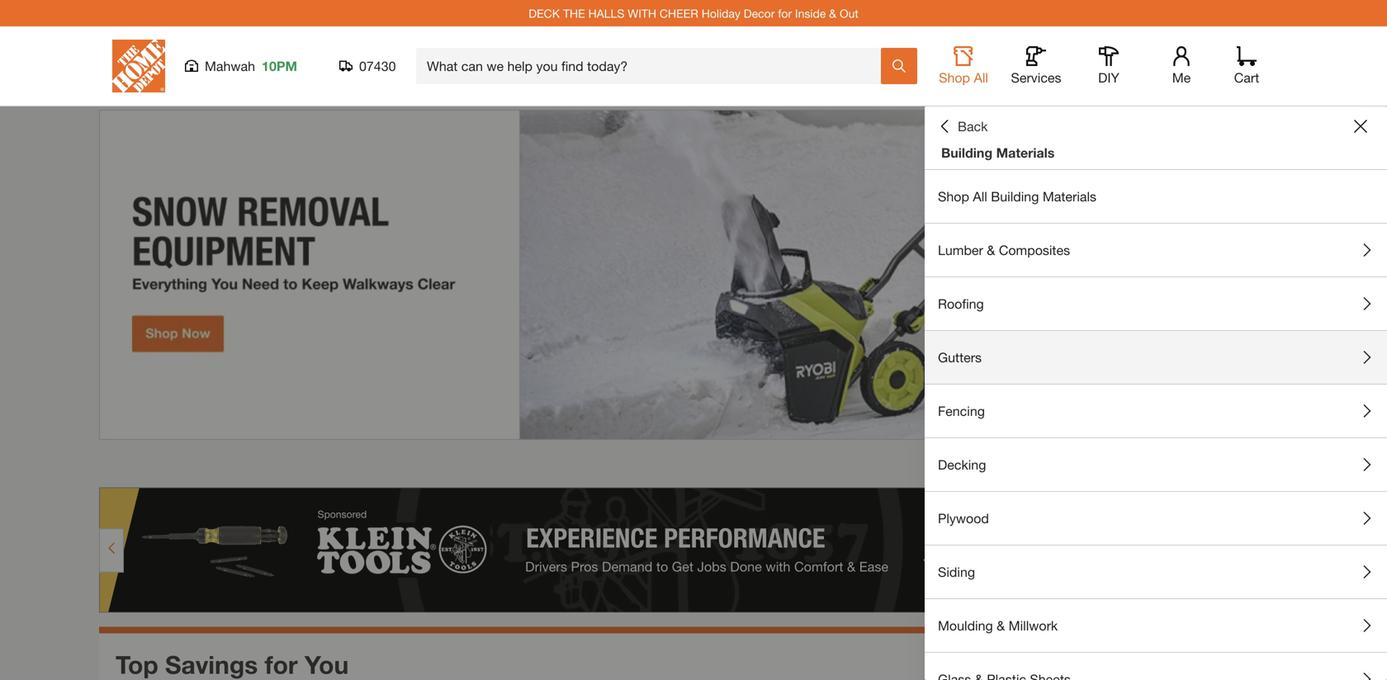 Task type: locate. For each thing, give the bounding box(es) containing it.
all
[[974, 70, 989, 86], [974, 189, 988, 204]]

shop
[[939, 70, 971, 86], [939, 189, 970, 204]]

all for shop all
[[974, 70, 989, 86]]

1 vertical spatial building
[[992, 189, 1040, 204]]

all down building materials
[[974, 189, 988, 204]]

all inside button
[[974, 70, 989, 86]]

materials
[[997, 145, 1055, 161], [1043, 189, 1097, 204]]

gutters button
[[925, 331, 1388, 384]]

& for lumber
[[988, 242, 996, 258]]

shop all
[[939, 70, 989, 86]]

building down back "button"
[[942, 145, 993, 161]]

menu
[[925, 170, 1388, 681]]

2 horizontal spatial &
[[997, 618, 1006, 634]]

& left out
[[830, 6, 837, 20]]

shop up back "button"
[[939, 70, 971, 86]]

0 vertical spatial all
[[974, 70, 989, 86]]

& inside lumber & composites button
[[988, 242, 996, 258]]

for left 'you' in the left of the page
[[265, 650, 298, 680]]

0 vertical spatial &
[[830, 6, 837, 20]]

shop for shop all building materials
[[939, 189, 970, 204]]

the
[[563, 6, 585, 20]]

07430 button
[[340, 58, 397, 74]]

& left millwork at bottom
[[997, 618, 1006, 634]]

me button
[[1156, 46, 1209, 86]]

the home depot logo image
[[112, 40, 165, 93]]

&
[[830, 6, 837, 20], [988, 242, 996, 258], [997, 618, 1006, 634]]

shop all button
[[938, 46, 991, 86]]

10pm
[[262, 58, 297, 74]]

for left inside at the top right of the page
[[778, 6, 792, 20]]

decking
[[939, 457, 987, 473]]

building
[[942, 145, 993, 161], [992, 189, 1040, 204]]

materials up shop all building materials
[[997, 145, 1055, 161]]

shop up lumber
[[939, 189, 970, 204]]

shop all building materials
[[939, 189, 1097, 204]]

1 horizontal spatial for
[[778, 6, 792, 20]]

lumber & composites button
[[925, 224, 1388, 277]]

1 horizontal spatial &
[[988, 242, 996, 258]]

1 vertical spatial shop
[[939, 189, 970, 204]]

mahwah 10pm
[[205, 58, 297, 74]]

1 vertical spatial materials
[[1043, 189, 1097, 204]]

cheer
[[660, 6, 699, 20]]

shop all building materials link
[[925, 170, 1388, 223]]

out
[[840, 6, 859, 20]]

composites
[[1000, 242, 1071, 258]]

roofing button
[[925, 278, 1388, 330]]

deck
[[529, 6, 560, 20]]

& right lumber
[[988, 242, 996, 258]]

0 horizontal spatial for
[[265, 650, 298, 680]]

& inside moulding & millwork button
[[997, 618, 1006, 634]]

top savings for you
[[116, 650, 349, 680]]

you
[[305, 650, 349, 680]]

& for moulding
[[997, 618, 1006, 634]]

1 vertical spatial all
[[974, 189, 988, 204]]

moulding & millwork
[[939, 618, 1058, 634]]

deck the halls with cheer holiday decor for inside & out link
[[529, 6, 859, 20]]

shop inside button
[[939, 70, 971, 86]]

for
[[778, 6, 792, 20], [265, 650, 298, 680]]

all up back
[[974, 70, 989, 86]]

materials up composites
[[1043, 189, 1097, 204]]

decking button
[[925, 439, 1388, 492]]

building down building materials
[[992, 189, 1040, 204]]

diy
[[1099, 70, 1120, 86]]

all for shop all building materials
[[974, 189, 988, 204]]

1 vertical spatial &
[[988, 242, 996, 258]]

0 vertical spatial shop
[[939, 70, 971, 86]]

holiday
[[702, 6, 741, 20]]

2 vertical spatial &
[[997, 618, 1006, 634]]



Task type: vqa. For each thing, say whether or not it's contained in the screenshot.
the top materials
yes



Task type: describe. For each thing, give the bounding box(es) containing it.
0 vertical spatial materials
[[997, 145, 1055, 161]]

siding
[[939, 565, 976, 580]]

siding button
[[925, 546, 1388, 599]]

07430
[[359, 58, 396, 74]]

me
[[1173, 70, 1192, 86]]

lumber
[[939, 242, 984, 258]]

0 vertical spatial for
[[778, 6, 792, 20]]

savings
[[165, 650, 258, 680]]

services
[[1012, 70, 1062, 86]]

millwork
[[1009, 618, 1058, 634]]

image for snow removal equipment everything you need to keep walkways clear image
[[99, 110, 1289, 440]]

plywood button
[[925, 492, 1388, 545]]

moulding & millwork button
[[925, 600, 1388, 653]]

back button
[[939, 118, 988, 135]]

building materials
[[942, 145, 1055, 161]]

shop for shop all
[[939, 70, 971, 86]]

inside
[[796, 6, 826, 20]]

gutters
[[939, 350, 982, 366]]

roofing
[[939, 296, 985, 312]]

decor
[[744, 6, 775, 20]]

moulding
[[939, 618, 994, 634]]

0 horizontal spatial &
[[830, 6, 837, 20]]

halls
[[589, 6, 625, 20]]

0 vertical spatial building
[[942, 145, 993, 161]]

top
[[116, 650, 158, 680]]

mahwah
[[205, 58, 255, 74]]

services button
[[1010, 46, 1063, 86]]

cart link
[[1229, 46, 1266, 86]]

fencing
[[939, 404, 986, 419]]

menu containing shop all building materials
[[925, 170, 1388, 681]]

1 vertical spatial for
[[265, 650, 298, 680]]

with
[[628, 6, 657, 20]]

back
[[958, 119, 988, 134]]

plywood
[[939, 511, 990, 527]]

feedback link image
[[1366, 279, 1388, 368]]

diy button
[[1083, 46, 1136, 86]]

lumber & composites
[[939, 242, 1071, 258]]

fencing button
[[925, 385, 1388, 438]]

drawer close image
[[1355, 120, 1368, 133]]

deck the halls with cheer holiday decor for inside & out
[[529, 6, 859, 20]]

What can we help you find today? search field
[[427, 49, 881, 83]]

cart
[[1235, 70, 1260, 86]]



